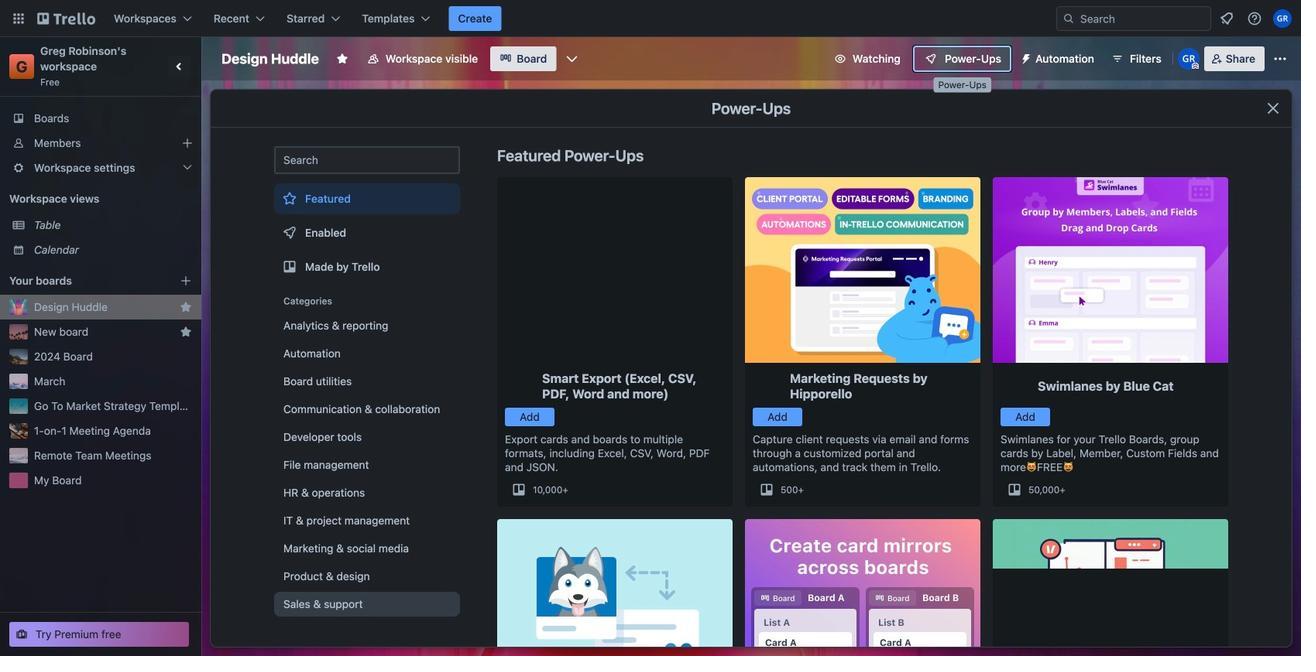 Task type: describe. For each thing, give the bounding box(es) containing it.
primary element
[[0, 0, 1301, 37]]

customize views image
[[564, 51, 580, 67]]

Search text field
[[274, 146, 460, 174]]

star or unstar board image
[[336, 53, 348, 65]]

0 horizontal spatial greg robinson (gregrobinson96) image
[[1178, 48, 1200, 70]]

back to home image
[[37, 6, 95, 31]]

2 starred icon image from the top
[[180, 326, 192, 339]]

this member is an admin of this board. image
[[1192, 63, 1199, 70]]

show menu image
[[1273, 51, 1288, 67]]

workspace navigation collapse icon image
[[169, 56, 191, 77]]



Task type: locate. For each thing, give the bounding box(es) containing it.
1 horizontal spatial greg robinson (gregrobinson96) image
[[1273, 9, 1292, 28]]

1 vertical spatial greg robinson (gregrobinson96) image
[[1178, 48, 1200, 70]]

Board name text field
[[214, 46, 327, 71]]

search image
[[1063, 12, 1075, 25]]

greg robinson (gregrobinson96) image right open information menu icon
[[1273, 9, 1292, 28]]

0 vertical spatial starred icon image
[[180, 301, 192, 314]]

1 starred icon image from the top
[[180, 301, 192, 314]]

starred icon image
[[180, 301, 192, 314], [180, 326, 192, 339]]

tooltip
[[934, 77, 991, 93]]

add board image
[[180, 275, 192, 287]]

sm image
[[1014, 46, 1036, 68]]

greg robinson (gregrobinson96) image
[[1273, 9, 1292, 28], [1178, 48, 1200, 70]]

greg robinson (gregrobinson96) image down search field at top right
[[1178, 48, 1200, 70]]

your boards with 8 items element
[[9, 272, 156, 290]]

open information menu image
[[1247, 11, 1263, 26]]

0 vertical spatial greg robinson (gregrobinson96) image
[[1273, 9, 1292, 28]]

0 notifications image
[[1218, 9, 1236, 28]]

1 vertical spatial starred icon image
[[180, 326, 192, 339]]

Search field
[[1075, 8, 1211, 29]]



Task type: vqa. For each thing, say whether or not it's contained in the screenshot.
Best
no



